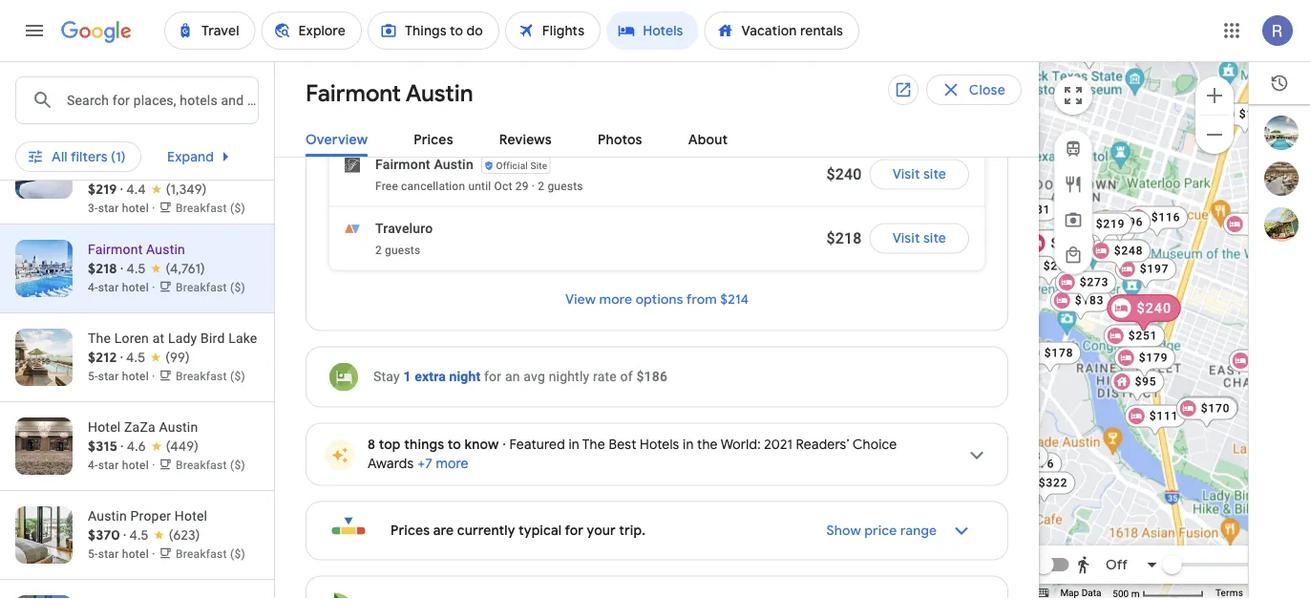 Task type: describe. For each thing, give the bounding box(es) containing it.
main menu image
[[23, 19, 46, 42]]

visit for $240
[[893, 166, 921, 183]]

4.6 out of 5 stars from 449 reviews image
[[127, 437, 199, 456]]

2 all filters (1) button from the top
[[15, 134, 141, 180]]

spa
[[181, 83, 205, 100]]

$203
[[1012, 450, 1042, 463]]

($) for (623)
[[230, 548, 246, 561]]

Check-out text field
[[614, 16, 730, 60]]

$194 link
[[1075, 219, 1136, 252]]

$179
[[1140, 351, 1169, 364]]

prices are currently typical for your trip.
[[391, 522, 646, 539]]

$219 link
[[1072, 213, 1133, 245]]

visit site button for $240
[[870, 159, 970, 190]]

(1) inside 'filters' form
[[111, 83, 126, 100]]

tripadvisor.com
[[375, 44, 475, 60]]

featured in the best hotels in the world: 2021 readers' choice awards
[[368, 436, 898, 472]]

world:
[[721, 436, 761, 453]]

$212
[[88, 349, 117, 366]]

off
[[1106, 556, 1128, 573]]

view larger map image
[[1062, 84, 1085, 107]]

2 hotel · from the top
[[122, 202, 155, 215]]

1
[[404, 369, 411, 385]]

$95 link
[[1111, 370, 1165, 403]]

(623)
[[169, 527, 200, 544]]

5- for bird
[[88, 370, 98, 384]]

soco spaces travis heights modern green door image
[[1120, 557, 1127, 565]]

for for typical
[[565, 522, 584, 539]]

more for view
[[599, 291, 632, 308]]

an
[[505, 369, 520, 385]]

$116
[[1152, 211, 1181, 224]]

1 star from the top
[[98, 104, 119, 117]]

2 (1) from the top
[[111, 148, 126, 165]]

fairmont austin $218 ·
[[88, 242, 185, 278]]

· inside hotel zaza austin $315 ·
[[121, 438, 124, 455]]

2 in from the left
[[683, 436, 694, 453]]

1 extra night button
[[404, 369, 481, 385]]

for for night
[[484, 369, 502, 385]]

star for $370
[[98, 548, 119, 561]]

$265
[[1044, 259, 1073, 273]]

austin inside austin proper hotel $370 ·
[[88, 508, 127, 524]]

until for 29
[[469, 180, 491, 193]]

4- for $315
[[88, 459, 98, 472]]

$197
[[1140, 262, 1170, 276]]

2 filters from the top
[[71, 148, 108, 165]]

site
[[531, 160, 548, 171]]

show
[[827, 522, 862, 539]]

fairmont austin heading
[[290, 76, 474, 109]]

the loren at lady bird lake sponsored · hotels.com $227 ·
[[88, 45, 257, 100]]

$178
[[1045, 346, 1074, 360]]

filters inside form
[[71, 83, 108, 100]]

· inside fairmont austin $218 ·
[[121, 260, 123, 278]]

breakfast ($) for (99)
[[176, 370, 246, 384]]

29
[[516, 180, 529, 193]]

breakfast ($) for (449)
[[176, 459, 246, 472]]

hotel · for $315
[[122, 459, 155, 472]]

fairmont inside heading
[[306, 79, 401, 108]]

1 5-star hotel · from the top
[[88, 104, 159, 117]]

$296 link
[[1090, 211, 1151, 243]]

4.6
[[127, 438, 146, 455]]

overview tab
[[306, 123, 368, 157]]

visit site button for $214
[[870, 46, 970, 77]]

$240 link
[[1108, 294, 1182, 333]]

$315 inside map region
[[1051, 235, 1086, 251]]

$111 link
[[1125, 405, 1187, 437]]

cancellation for free cancellation until oct 29 · 2 guests
[[401, 180, 465, 193]]

map
[[1061, 587, 1080, 599]]

reviews
[[499, 131, 552, 148]]

4-star hotel · for 4.6
[[88, 459, 159, 472]]

$240 inside map region
[[1137, 300, 1172, 316]]

8
[[368, 436, 376, 453]]

to
[[448, 436, 461, 453]]

cancellation for free cancellation until oct 28 · 2 guests
[[401, 3, 465, 16]]

$116 link
[[1127, 206, 1189, 238]]

guests inside traveluro 2 guests
[[385, 244, 421, 257]]

free cancellation until oct 29 · 2 guests
[[375, 180, 583, 193]]

breakfast for (4,761)
[[176, 281, 227, 295]]

the inside "featured in the best hotels in the world: 2021 readers' choice awards"
[[583, 436, 606, 453]]

· right the 28
[[532, 3, 535, 16]]

property
[[383, 83, 439, 100]]

austin proper hotel $370 ·
[[88, 508, 208, 544]]

3-star hotel ·
[[88, 202, 159, 215]]

$178 link
[[1020, 342, 1082, 374]]

close button
[[927, 75, 1022, 105]]

of
[[621, 369, 633, 385]]

guests right the 29
[[548, 180, 583, 193]]

know
[[465, 436, 499, 453]]

aloft austin downtown
[[88, 143, 228, 159]]

visit site for $240
[[893, 166, 947, 183]]

$251 link
[[1104, 324, 1166, 357]]

until for 28
[[469, 3, 491, 16]]

property type button
[[350, 76, 503, 107]]

5-star hotel · for ·
[[88, 548, 159, 561]]

($) for (449)
[[230, 459, 246, 472]]

$156
[[1240, 107, 1269, 121]]

0 vertical spatial $240
[[827, 165, 862, 183]]

$322
[[1039, 476, 1068, 490]]

$176 link
[[1001, 452, 1063, 485]]

($) for (99)
[[230, 370, 246, 384]]

bird for sponsored
[[201, 45, 225, 61]]

loren for $212
[[114, 331, 149, 346]]

$248
[[1115, 244, 1144, 257]]

· left hotels.com
[[159, 64, 163, 80]]

terms
[[1216, 587, 1244, 599]]

free for free cancellation until oct 28
[[375, 3, 398, 16]]

off button
[[1071, 542, 1165, 588]]

oct for 28
[[494, 3, 513, 16]]

1 horizontal spatial $214
[[827, 53, 862, 71]]

traveluro 2 guests
[[375, 221, 433, 257]]

2021
[[765, 436, 793, 453]]

4.5 for ·
[[127, 260, 146, 278]]

visit for $218
[[893, 230, 921, 247]]

star for ·
[[98, 281, 119, 295]]

visit site for $218
[[893, 230, 947, 247]]

4-star hotel · for 4.5
[[88, 281, 159, 295]]

$186
[[637, 369, 668, 385]]

austin inside fairmont austin $218 ·
[[146, 242, 185, 257]]

2 breakfast ($) from the top
[[176, 202, 246, 215]]

4.5 for lady
[[126, 349, 145, 366]]

lady for sponsored
[[168, 45, 197, 61]]

$194
[[1099, 224, 1129, 237]]

price
[[865, 522, 897, 539]]

the loren at lady bird lake $212 ·
[[88, 331, 257, 366]]

prices for prices are currently typical for your trip.
[[391, 522, 430, 539]]

sponsored inside the loren at lady bird lake sponsored · hotels.com $227 ·
[[88, 64, 154, 80]]

$248 link
[[1090, 239, 1151, 272]]

4- for ·
[[88, 281, 98, 295]]

terms link
[[1216, 587, 1244, 599]]

$250 link
[[1224, 213, 1285, 245]]

breakfast for (623)
[[176, 548, 227, 561]]

(449)
[[166, 438, 199, 455]]

price
[[278, 83, 310, 100]]

at for sponsored
[[153, 45, 165, 61]]

4.4
[[126, 181, 146, 198]]

downtown
[[164, 143, 228, 159]]

1 5- from the top
[[88, 104, 98, 117]]

expand button
[[144, 134, 260, 180]]

8 top things to know ·
[[368, 436, 506, 453]]

hotel zaza austin $315 ·
[[88, 419, 198, 455]]

lake for $212
[[228, 331, 257, 346]]

1 breakfast from the top
[[176, 104, 227, 117]]

4.5 out of 5 stars from 623 reviews image
[[129, 526, 200, 545]]

+7 more
[[418, 455, 469, 472]]

choice
[[853, 436, 898, 453]]

photos
[[598, 131, 643, 148]]

1 breakfast ($) from the top
[[176, 104, 246, 117]]

tripadvisor.com 2 guests
[[375, 44, 475, 80]]

$296
[[1115, 215, 1144, 229]]

$273 link
[[1055, 271, 1117, 303]]

traveluro
[[375, 221, 433, 236]]

$265 link
[[1019, 255, 1081, 287]]

28
[[516, 3, 529, 16]]

visit site button for $218
[[870, 223, 970, 254]]

the
[[697, 436, 718, 453]]

filters form
[[15, 2, 911, 134]]

fairmont inside fairmont austin $218 ·
[[88, 242, 143, 257]]

map data
[[1061, 587, 1102, 599]]



Task type: vqa. For each thing, say whether or not it's contained in the screenshot.
the Avoids as much CO2 as 12297 trees absorb in a day. Learn more about this calculation. image
no



Task type: locate. For each thing, give the bounding box(es) containing it.
4.5 out of 5 stars from 99 reviews image
[[128, 82, 191, 101], [126, 348, 190, 367]]

for left an
[[484, 369, 502, 385]]

fairmont austin up all options
[[306, 79, 474, 108]]

fairmont
[[306, 79, 401, 108], [375, 157, 431, 172], [88, 242, 143, 257]]

1 cancellation from the top
[[401, 3, 465, 16]]

the for $212
[[88, 331, 111, 346]]

the inside the loren at lady bird lake sponsored · hotels.com $227 ·
[[88, 45, 111, 61]]

0 vertical spatial options
[[351, 116, 405, 135]]

site for $218
[[924, 230, 947, 247]]

from
[[686, 291, 717, 308]]

trip.
[[619, 522, 646, 539]]

0 vertical spatial free
[[375, 3, 398, 16]]

1 lady from the top
[[168, 45, 197, 61]]

star down $370
[[98, 548, 119, 561]]

lady up hotels.com
[[168, 45, 197, 61]]

Check-in text field
[[428, 16, 541, 60]]

0 vertical spatial visit
[[893, 53, 921, 70]]

$219 for $219 ·
[[88, 181, 117, 198]]

2 vertical spatial site
[[924, 230, 947, 247]]

5- down the $212
[[88, 370, 98, 384]]

map region
[[943, 0, 1311, 599]]

hotel · down austin proper hotel $370 ·
[[122, 548, 155, 561]]

lake for sponsored
[[228, 45, 257, 61]]

1 lake from the top
[[228, 45, 257, 61]]

$183 link
[[1051, 289, 1112, 321]]

$315 inside hotel zaza austin $315 ·
[[88, 438, 118, 455]]

· right $227
[[122, 83, 125, 100]]

0 vertical spatial hotel
[[88, 419, 121, 435]]

$170
[[1203, 401, 1232, 414], [1202, 402, 1231, 415]]

1 horizontal spatial $218
[[827, 229, 862, 247]]

fairmont down 3-star hotel ·
[[88, 242, 143, 257]]

3 visit site button from the top
[[870, 223, 970, 254]]

the left best
[[583, 436, 606, 453]]

fairmont up all options
[[306, 79, 401, 108]]

· left 4.6
[[121, 438, 124, 455]]

night
[[450, 369, 481, 385]]

0 vertical spatial $214
[[827, 53, 862, 71]]

4.5 out of 5 stars from 99 reviews image right the $212
[[126, 348, 190, 367]]

5 star from the top
[[98, 459, 119, 472]]

1 4- from the top
[[88, 281, 98, 295]]

all down fairmont austin heading
[[330, 116, 348, 135]]

$219 for $219
[[1097, 217, 1126, 231]]

at inside the loren at lady bird lake $212 ·
[[153, 331, 165, 346]]

5-star hotel · for bird
[[88, 370, 159, 384]]

fairmont austin up free cancellation until oct 29 · 2 guests
[[375, 157, 474, 172]]

all filters (1) button up $219 ·
[[15, 134, 141, 180]]

at up search for places, hotels and more text field
[[153, 45, 165, 61]]

0 horizontal spatial $214
[[720, 291, 749, 308]]

$315 up $265
[[1051, 235, 1086, 251]]

2 sponsored from the top
[[88, 162, 154, 178]]

1 vertical spatial visit site
[[893, 166, 947, 183]]

site for $240
[[924, 166, 947, 183]]

1 vertical spatial lake
[[228, 331, 257, 346]]

sponsored up $227
[[88, 64, 154, 80]]

more
[[599, 291, 632, 308], [436, 455, 469, 472]]

stay 1 extra night for an avg nightly rate of $186
[[374, 369, 668, 385]]

0 vertical spatial all filters (1)
[[52, 83, 126, 100]]

hotel · down 4.6
[[122, 459, 155, 472]]

site
[[924, 53, 947, 70], [924, 166, 947, 183], [924, 230, 947, 247]]

2 vertical spatial the
[[583, 436, 606, 453]]

all options
[[330, 116, 405, 135]]

· right know
[[503, 436, 506, 453]]

3 5- from the top
[[88, 548, 98, 561]]

0 horizontal spatial $219
[[88, 181, 117, 198]]

prices down "property type" popup button
[[414, 131, 454, 148]]

$181
[[1022, 203, 1051, 216]]

filters
[[71, 83, 108, 100], [71, 148, 108, 165]]

fairmont austin
[[306, 79, 474, 108], [375, 157, 474, 172]]

1 vertical spatial fairmont
[[375, 157, 431, 172]]

2 free from the top
[[375, 180, 398, 193]]

the inside the loren at lady bird lake $212 ·
[[88, 331, 111, 346]]

breakfast ($) down spa
[[176, 104, 246, 117]]

free up traveluro
[[375, 180, 398, 193]]

($)
[[230, 104, 246, 117], [230, 202, 246, 215], [230, 281, 246, 295], [230, 370, 246, 384], [230, 459, 246, 472], [230, 548, 246, 561]]

1 vertical spatial oct
[[494, 180, 513, 193]]

free cancellation until oct 28 · 2 guests
[[375, 3, 583, 16]]

1 all filters (1) button from the top
[[15, 76, 141, 107]]

options left from
[[636, 291, 683, 308]]

visit site for $214
[[893, 53, 947, 70]]

fairmont austin inside fairmont austin heading
[[306, 79, 474, 108]]

1 bird from the top
[[201, 45, 225, 61]]

sponsored up $219 ·
[[88, 162, 154, 178]]

cancellation up tripadvisor.com
[[401, 3, 465, 16]]

1 vertical spatial hotel
[[175, 508, 208, 524]]

6 ($) from the top
[[230, 548, 246, 561]]

1 visit from the top
[[893, 53, 921, 70]]

0 horizontal spatial $218
[[88, 260, 117, 277]]

$219 inside map region
[[1097, 217, 1126, 231]]

zoom in map image
[[1204, 84, 1227, 107]]

0 horizontal spatial for
[[484, 369, 502, 385]]

hotel
[[88, 419, 121, 435], [175, 508, 208, 524]]

3 breakfast from the top
[[176, 281, 227, 295]]

0 horizontal spatial in
[[569, 436, 580, 453]]

$181 link
[[997, 198, 1059, 231]]

1 horizontal spatial in
[[683, 436, 694, 453]]

in
[[569, 436, 580, 453], [683, 436, 694, 453]]

0 vertical spatial prices
[[414, 131, 454, 148]]

6 breakfast from the top
[[176, 548, 227, 561]]

5- down $227
[[88, 104, 98, 117]]

site for $214
[[924, 53, 947, 70]]

loren for sponsored
[[114, 45, 149, 61]]

6 hotel · from the top
[[122, 548, 155, 561]]

breakfast ($) down (1,349)
[[176, 202, 246, 215]]

3 star from the top
[[98, 281, 119, 295]]

$251
[[1129, 329, 1158, 343]]

2 visit from the top
[[893, 166, 921, 183]]

4.5 inside 'image'
[[127, 260, 146, 278]]

0 vertical spatial for
[[484, 369, 502, 385]]

lady down (4,761)
[[168, 331, 197, 346]]

1 4-star hotel · from the top
[[88, 281, 159, 295]]

5- down $370
[[88, 548, 98, 561]]

lady
[[168, 45, 197, 61], [168, 331, 197, 346]]

hotel · down the loren at lady bird lake $212 ·
[[122, 370, 155, 384]]

all inside 'filters' form
[[52, 83, 68, 100]]

4.5 down proper
[[129, 527, 149, 544]]

2 5- from the top
[[88, 370, 98, 384]]

0 vertical spatial at
[[153, 45, 165, 61]]

options down fairmont austin heading
[[351, 116, 405, 135]]

zaza
[[124, 419, 156, 435]]

1 vertical spatial $219
[[1097, 217, 1126, 231]]

open in new tab image
[[894, 81, 913, 99]]

loren inside the loren at lady bird lake sponsored · hotels.com $227 ·
[[114, 45, 149, 61]]

lake inside the loren at lady bird lake sponsored · hotels.com $227 ·
[[228, 45, 257, 61]]

0 vertical spatial until
[[469, 3, 491, 16]]

overview
[[306, 131, 368, 148]]

until left the 28
[[469, 3, 491, 16]]

breakfast down (449)
[[176, 459, 227, 472]]

1 vertical spatial until
[[469, 180, 491, 193]]

0 vertical spatial 5-
[[88, 104, 98, 117]]

1 visit site from the top
[[893, 53, 947, 70]]

all filters (1) button inside 'filters' form
[[15, 76, 141, 107]]

prices for prices
[[414, 131, 454, 148]]

1 vertical spatial 5-
[[88, 370, 98, 384]]

tab list
[[275, 116, 1039, 158]]

· left the 4.5 out of 5 stars from 4,761 reviews 'image'
[[121, 260, 123, 278]]

2 visit site button from the top
[[870, 159, 970, 190]]

2 inside traveluro 2 guests
[[375, 244, 382, 257]]

5 breakfast from the top
[[176, 459, 227, 472]]

visit site
[[893, 53, 947, 70], [893, 166, 947, 183], [893, 230, 947, 247]]

1 vertical spatial loren
[[114, 331, 149, 346]]

hotel · for lady
[[122, 370, 155, 384]]

avg
[[524, 369, 545, 385]]

$111
[[1150, 409, 1179, 423]]

2 visit site from the top
[[893, 166, 947, 183]]

0 vertical spatial fairmont austin
[[306, 79, 474, 108]]

hotel · down 4.4
[[122, 202, 155, 215]]

1 vertical spatial (1)
[[111, 148, 126, 165]]

zoom out map image
[[1204, 123, 1227, 146]]

best
[[609, 436, 637, 453]]

at down the 4.5 out of 5 stars from 4,761 reviews 'image'
[[153, 331, 165, 346]]

all filters (1) button
[[15, 76, 141, 107], [15, 134, 141, 180]]

loren up the $212
[[114, 331, 149, 346]]

0 horizontal spatial options
[[351, 116, 405, 135]]

0 vertical spatial visit site
[[893, 53, 947, 70]]

1 vertical spatial bird
[[201, 331, 225, 346]]

breakfast ($) for (4,761)
[[176, 281, 246, 295]]

0 vertical spatial the
[[88, 45, 111, 61]]

fairmont down all options
[[375, 157, 431, 172]]

nightly
[[549, 369, 590, 385]]

· left 4.4
[[120, 181, 123, 198]]

1 horizontal spatial $240
[[1137, 300, 1172, 316]]

more right view
[[599, 291, 632, 308]]

priceline
[[168, 162, 221, 179]]

2 breakfast from the top
[[176, 202, 227, 215]]

2 4-star hotel · from the top
[[88, 459, 159, 472]]

1 horizontal spatial more
[[599, 291, 632, 308]]

1 horizontal spatial $315
[[1051, 235, 1086, 251]]

(1,349)
[[166, 181, 207, 198]]

4-star hotel · down fairmont austin $218 ·
[[88, 281, 159, 295]]

2 vertical spatial visit site button
[[870, 223, 970, 254]]

star for lady
[[98, 370, 119, 384]]

hotel ·
[[122, 104, 155, 117], [122, 202, 155, 215], [122, 281, 155, 295], [122, 370, 155, 384], [122, 459, 155, 472], [122, 548, 155, 561]]

top
[[379, 436, 401, 453]]

5 breakfast ($) from the top
[[176, 459, 246, 472]]

1 at from the top
[[153, 45, 165, 61]]

free for free cancellation until oct 29
[[375, 180, 398, 193]]

lady for $212
[[168, 331, 197, 346]]

loren
[[114, 45, 149, 61], [114, 331, 149, 346]]

3 5-star hotel · from the top
[[88, 548, 159, 561]]

at inside the loren at lady bird lake sponsored · hotels.com $227 ·
[[153, 45, 165, 61]]

1 vertical spatial $240
[[1137, 300, 1172, 316]]

austin inside hotel zaza austin $315 ·
[[159, 419, 198, 435]]

2 ($) from the top
[[230, 202, 246, 215]]

show price range
[[827, 522, 937, 539]]

bird inside the loren at lady bird lake sponsored · hotels.com $227 ·
[[201, 45, 225, 61]]

0 vertical spatial lady
[[168, 45, 197, 61]]

2 until from the top
[[469, 180, 491, 193]]

· right the 29
[[532, 180, 535, 193]]

0 vertical spatial filters
[[71, 83, 108, 100]]

1 site from the top
[[924, 53, 947, 70]]

0 vertical spatial oct
[[494, 3, 513, 16]]

cancellation
[[401, 3, 465, 16], [401, 180, 465, 193]]

$219 inside $219 ·
[[88, 181, 117, 198]]

all left $227
[[52, 83, 68, 100]]

2 loren from the top
[[114, 331, 149, 346]]

guests inside tripadvisor.com 2 guests
[[385, 67, 421, 80]]

3 visit from the top
[[893, 230, 921, 247]]

lady inside the loren at lady bird lake sponsored · hotels.com $227 ·
[[168, 45, 197, 61]]

Search for places, hotels and more text field
[[66, 77, 258, 123]]

$315 left 4.6
[[88, 438, 118, 455]]

0 vertical spatial fairmont
[[306, 79, 401, 108]]

all filters (1) up "aloft"
[[52, 83, 126, 100]]

1 vertical spatial $315
[[88, 438, 118, 455]]

all left "aloft"
[[52, 148, 68, 165]]

hotel inside austin proper hotel $370 ·
[[175, 508, 208, 524]]

breakfast ($) down the (623)
[[176, 548, 246, 561]]

4 hotel · from the top
[[122, 370, 155, 384]]

1 horizontal spatial for
[[565, 522, 584, 539]]

1 sponsored from the top
[[88, 64, 154, 80]]

lady inside the loren at lady bird lake $212 ·
[[168, 331, 197, 346]]

free
[[375, 3, 398, 16], [375, 180, 398, 193]]

0 horizontal spatial $240
[[827, 165, 862, 183]]

0 vertical spatial sponsored
[[88, 64, 154, 80]]

star down the $212
[[98, 370, 119, 384]]

$315 link
[[1022, 229, 1096, 268]]

1 vertical spatial lady
[[168, 331, 197, 346]]

1 vertical spatial 4.5 out of 5 stars from 99 reviews image
[[126, 348, 190, 367]]

$218
[[827, 229, 862, 247], [88, 260, 117, 277]]

breakfast ($) down the loren at lady bird lake $212 ·
[[176, 370, 246, 384]]

1 hotel · from the top
[[122, 104, 155, 117]]

1 vertical spatial sponsored
[[88, 162, 154, 178]]

in left the
[[683, 436, 694, 453]]

4.4 out of 5 stars from 1,349 reviews image
[[126, 180, 207, 199]]

breakfast ($) down (449)
[[176, 459, 246, 472]]

clear image
[[324, 28, 347, 51]]

readers'
[[796, 436, 850, 453]]

6 breakfast ($) from the top
[[176, 548, 246, 561]]

2 lake from the top
[[228, 331, 257, 346]]

austin proper hotel, $370 image
[[982, 246, 1044, 278]]

breakfast for (449)
[[176, 459, 227, 472]]

hotel · down fairmont austin $218 ·
[[122, 281, 155, 295]]

1 vertical spatial 4-star hotel ·
[[88, 459, 159, 472]]

property type
[[383, 83, 471, 100]]

1 oct from the top
[[494, 3, 513, 16]]

site down close button
[[924, 166, 947, 183]]

filters up $219 ·
[[71, 148, 108, 165]]

1 vertical spatial all filters (1) button
[[15, 134, 141, 180]]

list
[[1250, 116, 1311, 242]]

more down to
[[436, 455, 469, 472]]

4.5 out of 5 stars from 4,761 reviews image
[[127, 259, 205, 278]]

more inside 'button'
[[599, 291, 632, 308]]

hotels.com
[[168, 64, 238, 81]]

3 breakfast ($) from the top
[[176, 281, 246, 295]]

(99) down hotels.com
[[167, 83, 191, 100]]

1 vertical spatial all
[[330, 116, 348, 135]]

3 site from the top
[[924, 230, 947, 247]]

recently viewed element
[[1250, 62, 1311, 104]]

4 breakfast ($) from the top
[[176, 370, 246, 384]]

1 vertical spatial $218
[[88, 260, 117, 277]]

options inside 'button'
[[636, 291, 683, 308]]

0 horizontal spatial hotel
[[88, 419, 121, 435]]

2 vertical spatial all
[[52, 148, 68, 165]]

oct for 29
[[494, 180, 513, 193]]

breakfast down (1,349)
[[176, 202, 227, 215]]

· right the $212
[[120, 349, 123, 366]]

breakfast down (4,761)
[[176, 281, 227, 295]]

filters up "aloft"
[[71, 83, 108, 100]]

0 vertical spatial 4.5 out of 5 stars from 99 reviews image
[[128, 82, 191, 101]]

oct left the 28
[[494, 3, 513, 16]]

0 vertical spatial $219
[[88, 181, 117, 198]]

5-star hotel · down $227
[[88, 104, 159, 117]]

$183
[[1076, 294, 1105, 307]]

1 vertical spatial cancellation
[[401, 180, 465, 193]]

$176
[[1026, 457, 1055, 471]]

the up the $212
[[88, 331, 111, 346]]

1 vertical spatial fairmont austin
[[375, 157, 474, 172]]

0 vertical spatial all
[[52, 83, 68, 100]]

hotels
[[640, 436, 680, 453]]

2 cancellation from the top
[[401, 180, 465, 193]]

4-star hotel · down 4.6
[[88, 459, 159, 472]]

1 vertical spatial visit site button
[[870, 159, 970, 190]]

2 5-star hotel · from the top
[[88, 370, 159, 384]]

$273
[[1080, 276, 1109, 289]]

2 oct from the top
[[494, 180, 513, 193]]

2 star from the top
[[98, 202, 119, 215]]

(1) up $219 ·
[[111, 148, 126, 165]]

in right featured
[[569, 436, 580, 453]]

2 all filters (1) from the top
[[52, 148, 126, 165]]

1 in from the left
[[569, 436, 580, 453]]

visit
[[893, 53, 921, 70], [893, 166, 921, 183], [893, 230, 921, 247]]

1 vertical spatial the
[[88, 331, 111, 346]]

3 visit site from the top
[[893, 230, 947, 247]]

breakfast for (99)
[[176, 370, 227, 384]]

cancellation up traveluro
[[401, 180, 465, 193]]

1 vertical spatial for
[[565, 522, 584, 539]]

5 hotel · from the top
[[122, 459, 155, 472]]

1 horizontal spatial hotel
[[175, 508, 208, 524]]

1 loren from the top
[[114, 45, 149, 61]]

$214 inside 'button'
[[720, 291, 749, 308]]

4.5 right $227
[[128, 83, 147, 100]]

2 lady from the top
[[168, 331, 197, 346]]

0 vertical spatial $315
[[1051, 235, 1086, 251]]

star down $227
[[98, 104, 119, 117]]

4.5 out of 5 stars from 99 reviews image down hotels.com
[[128, 82, 191, 101]]

0 vertical spatial lake
[[228, 45, 257, 61]]

hotel left zaza
[[88, 419, 121, 435]]

hotel inside hotel zaza austin $315 ·
[[88, 419, 121, 435]]

austin inside fairmont austin heading
[[406, 79, 474, 108]]

south congress hotel, $194 image
[[979, 489, 1041, 521]]

the up $227
[[88, 45, 111, 61]]

2 at from the top
[[153, 331, 165, 346]]

things
[[404, 436, 444, 453]]

hotel · for ·
[[122, 281, 155, 295]]

star for $315
[[98, 459, 119, 472]]

$218 inside fairmont austin $218 ·
[[88, 260, 117, 277]]

until
[[469, 3, 491, 16], [469, 180, 491, 193]]

prices inside tab list
[[414, 131, 454, 148]]

1 vertical spatial free
[[375, 180, 398, 193]]

5 ($) from the top
[[230, 459, 246, 472]]

recently viewed image
[[1271, 74, 1290, 93]]

4-star hotel ·
[[88, 281, 159, 295], [88, 459, 159, 472]]

· right $370
[[124, 527, 126, 544]]

free up tripadvisor.com
[[375, 3, 398, 16]]

$219 ·
[[88, 181, 126, 198]]

1 vertical spatial 5-star hotel ·
[[88, 370, 159, 384]]

2 vertical spatial visit
[[893, 230, 921, 247]]

oct
[[494, 3, 513, 16], [494, 180, 513, 193]]

4- down hotel zaza austin $315 ·
[[88, 459, 98, 472]]

breakfast ($) for (623)
[[176, 548, 246, 561]]

all
[[52, 83, 68, 100], [330, 116, 348, 135], [52, 148, 68, 165]]

close
[[970, 81, 1006, 98]]

keyboard shortcuts image
[[1036, 589, 1049, 597]]

breakfast down the loren at lady bird lake $212 ·
[[176, 370, 227, 384]]

rate
[[593, 369, 617, 385]]

1 vertical spatial at
[[153, 331, 165, 346]]

stay
[[374, 369, 400, 385]]

more for +7
[[436, 455, 469, 472]]

3 hotel · from the top
[[122, 281, 155, 295]]

breakfast ($) down (4,761)
[[176, 281, 246, 295]]

1 vertical spatial site
[[924, 166, 947, 183]]

(99) right the $212
[[166, 349, 190, 366]]

hotel · for $370
[[122, 548, 155, 561]]

5-star hotel · down the $212
[[88, 370, 159, 384]]

2 site from the top
[[924, 166, 947, 183]]

2 vertical spatial 5-star hotel ·
[[88, 548, 159, 561]]

1 visit site button from the top
[[870, 46, 970, 77]]

1 vertical spatial options
[[636, 291, 683, 308]]

1 all filters (1) from the top
[[52, 83, 126, 100]]

2 button
[[795, 15, 883, 61]]

1 vertical spatial $214
[[720, 291, 749, 308]]

4- down fairmont austin $218 ·
[[88, 281, 98, 295]]

2 inside popup button
[[838, 30, 846, 46]]

hotel · up aloft austin downtown
[[122, 104, 155, 117]]

1 filters from the top
[[71, 83, 108, 100]]

spa button
[[149, 76, 237, 107]]

4.5 for $370
[[129, 527, 149, 544]]

0 vertical spatial site
[[924, 53, 947, 70]]

aloft
[[88, 143, 117, 159]]

4 breakfast from the top
[[176, 370, 227, 384]]

0 vertical spatial all filters (1) button
[[15, 76, 141, 107]]

0 vertical spatial (99)
[[167, 83, 191, 100]]

$170 link
[[1178, 396, 1239, 428], [1177, 397, 1238, 429]]

bird
[[201, 45, 225, 61], [201, 331, 225, 346]]

guests
[[548, 3, 583, 16], [385, 67, 421, 80], [548, 180, 583, 193], [385, 244, 421, 257]]

for left 'your'
[[565, 522, 584, 539]]

· inside the loren at lady bird lake $212 ·
[[120, 349, 123, 366]]

2 4- from the top
[[88, 459, 98, 472]]

1 until from the top
[[469, 3, 491, 16]]

1 vertical spatial filters
[[71, 148, 108, 165]]

1 horizontal spatial $219
[[1097, 217, 1126, 231]]

star down fairmont austin $218 ·
[[98, 281, 119, 295]]

$322 link
[[1014, 471, 1076, 504]]

3 ($) from the top
[[230, 281, 246, 295]]

· inside austin proper hotel $370 ·
[[124, 527, 126, 544]]

oct left the 29
[[494, 180, 513, 193]]

star down hotel zaza austin $315 ·
[[98, 459, 119, 472]]

0 vertical spatial visit site button
[[870, 46, 970, 77]]

1 vertical spatial prices
[[391, 522, 430, 539]]

$95
[[1136, 375, 1157, 388]]

0 vertical spatial 5-star hotel ·
[[88, 104, 159, 117]]

0 horizontal spatial more
[[436, 455, 469, 472]]

at for $212
[[153, 331, 165, 346]]

bird for $212
[[201, 331, 225, 346]]

5- for ·
[[88, 548, 98, 561]]

currently
[[457, 522, 515, 539]]

0 vertical spatial (1)
[[111, 83, 126, 100]]

loren inside the loren at lady bird lake $212 ·
[[114, 331, 149, 346]]

expand
[[167, 148, 214, 165]]

1 vertical spatial 4-
[[88, 459, 98, 472]]

0 vertical spatial loren
[[114, 45, 149, 61]]

1 horizontal spatial options
[[636, 291, 683, 308]]

0 vertical spatial bird
[[201, 45, 225, 61]]

official site
[[496, 160, 548, 171]]

all filters (1) inside 'filters' form
[[52, 83, 126, 100]]

bird up hotels.com
[[201, 45, 225, 61]]

0 horizontal spatial $315
[[88, 438, 118, 455]]

hotel up the (623)
[[175, 508, 208, 524]]

(99)
[[167, 83, 191, 100], [166, 349, 190, 366]]

all filters (1) up $219 ·
[[52, 148, 126, 165]]

2 vertical spatial 5-
[[88, 548, 98, 561]]

site left austin proper hotel, $370 image
[[924, 230, 947, 247]]

$227
[[88, 83, 119, 99]]

the for sponsored
[[88, 45, 111, 61]]

6 star from the top
[[98, 548, 119, 561]]

4 star from the top
[[98, 370, 119, 384]]

1 free from the top
[[375, 3, 398, 16]]

all filters (1) button up "aloft"
[[15, 76, 141, 107]]

bird inside the loren at lady bird lake $212 ·
[[201, 331, 225, 346]]

view more options from $214
[[565, 291, 749, 308]]

tab list containing overview
[[275, 116, 1039, 158]]

2 vertical spatial visit site
[[893, 230, 947, 247]]

until left the 29
[[469, 180, 491, 193]]

lake inside the loren at lady bird lake $212 ·
[[228, 331, 257, 346]]

awards
[[368, 455, 414, 472]]

1 vertical spatial visit
[[893, 166, 921, 183]]

2 bird from the top
[[201, 331, 225, 346]]

4 ($) from the top
[[230, 370, 246, 384]]

1 vertical spatial (99)
[[166, 349, 190, 366]]

guests right the 28
[[548, 3, 583, 16]]

0 vertical spatial more
[[599, 291, 632, 308]]

0 vertical spatial 4-
[[88, 281, 98, 295]]

1 ($) from the top
[[230, 104, 246, 117]]

$197 link
[[1116, 257, 1177, 290]]

site up close button
[[924, 53, 947, 70]]

1 (1) from the top
[[111, 83, 126, 100]]

1 vertical spatial more
[[436, 455, 469, 472]]

2 inside tripadvisor.com 2 guests
[[375, 67, 382, 80]]

bird down (4,761)
[[201, 331, 225, 346]]

visit for $214
[[893, 53, 921, 70]]

4.5 right the $212
[[126, 349, 145, 366]]

($) for (4,761)
[[230, 281, 246, 295]]

guests up property
[[385, 67, 421, 80]]



